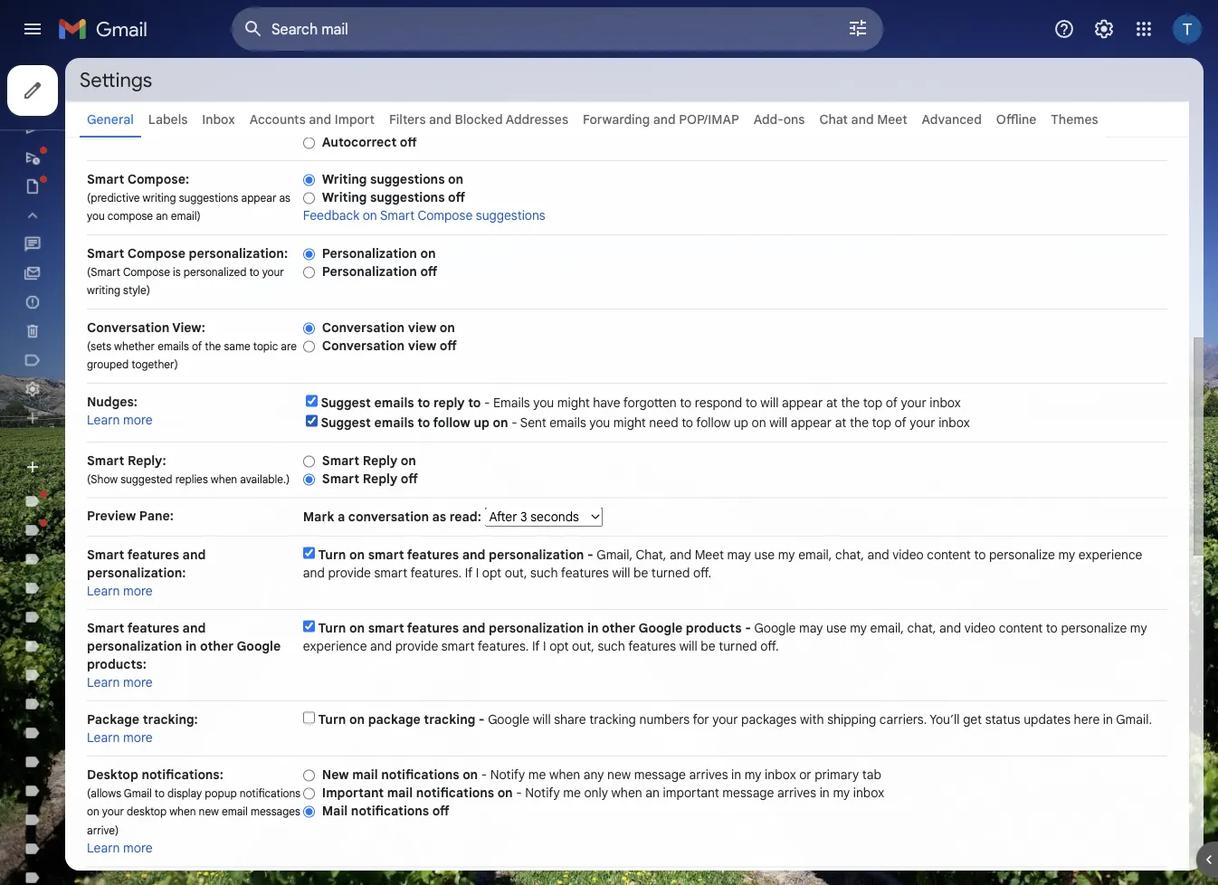 Task type: describe. For each thing, give the bounding box(es) containing it.
off for notifications
[[432, 803, 449, 819]]

0 horizontal spatial message
[[634, 767, 686, 782]]

off for suggestions
[[448, 189, 465, 205]]

1 vertical spatial of
[[886, 395, 898, 410]]

email, inside gmail, chat, and meet may use my email, chat, and video content to personalize my experience and provide smart features. if i opt out, such features will be turned off.
[[798, 547, 832, 562]]

get
[[963, 711, 982, 727]]

2 vertical spatial appear
[[791, 414, 832, 430]]

add-ons
[[754, 111, 805, 127]]

2 horizontal spatial you
[[589, 414, 610, 430]]

0 vertical spatial compose
[[418, 207, 473, 223]]

labels link
[[148, 111, 188, 127]]

share
[[554, 711, 586, 727]]

such inside google may use my email, chat, and video content to personalize my experience and provide smart features. if i opt out, such features will be turned off.
[[598, 638, 625, 654]]

smart down writing suggestions off
[[380, 207, 415, 223]]

personalization on
[[322, 245, 436, 261]]

more inside the smart features and personalization in other google products: learn more
[[123, 674, 153, 690]]

smart for smart reply: (show suggested replies when available.)
[[87, 453, 124, 468]]

chat and meet
[[819, 111, 907, 127]]

new mail notifications on - notify me when any new message arrives in my inbox or primary tab
[[322, 767, 881, 782]]

emails up smart reply on
[[374, 414, 414, 430]]

provide inside google may use my email, chat, and video content to personalize my experience and provide smart features. if i opt out, such features will be turned off.
[[395, 638, 438, 654]]

you for compose
[[87, 210, 105, 223]]

themes link
[[1051, 111, 1098, 127]]

smart inside gmail, chat, and meet may use my email, chat, and video content to personalize my experience and provide smart features. if i opt out, such features will be turned off.
[[374, 565, 407, 581]]

(show
[[87, 472, 118, 486]]

learn more link for package tracking:
[[87, 729, 153, 745]]

Personalization on radio
[[303, 247, 315, 261]]

if inside google may use my email, chat, and video content to personalize my experience and provide smart features. if i opt out, such features will be turned off.
[[532, 638, 540, 654]]

0 vertical spatial at
[[826, 395, 838, 410]]

filters and blocked addresses
[[389, 111, 568, 127]]

turned inside google may use my email, chat, and video content to personalize my experience and provide smart features. if i opt out, such features will be turned off.
[[719, 638, 757, 654]]

popup
[[205, 786, 237, 800]]

writing inside smart compose: (predictive writing suggestions appear as you compose an email)
[[143, 191, 176, 205]]

suggest for suggest emails to follow up on - sent emails you might need to follow up on will appear at the top of your inbox
[[321, 414, 371, 430]]

only
[[584, 785, 608, 800]]

compose:
[[127, 171, 189, 187]]

Conversation view on radio
[[303, 322, 315, 335]]

messages
[[251, 805, 300, 819]]

experience inside gmail, chat, and meet may use my email, chat, and video content to personalize my experience and provide smart features. if i opt out, such features will be turned off.
[[1079, 547, 1143, 562]]

desktop notifications: (allows gmail to display popup notifications on your desktop when new email messages arrive) learn more
[[87, 767, 301, 856]]

accounts and import link
[[249, 111, 375, 127]]

smart inside google may use my email, chat, and video content to personalize my experience and provide smart features. if i opt out, such features will be turned off.
[[442, 638, 475, 654]]

0 vertical spatial might
[[557, 395, 590, 410]]

inbox
[[202, 111, 235, 127]]

to inside google may use my email, chat, and video content to personalize my experience and provide smart features. if i opt out, such features will be turned off.
[[1046, 620, 1058, 636]]

products:
[[87, 656, 146, 672]]

Smart Reply off radio
[[303, 473, 315, 486]]

smart for smart features and personalization in other google products: learn more
[[87, 620, 124, 636]]

as inside smart compose: (predictive writing suggestions appear as you compose an email)
[[279, 191, 290, 205]]

new inside desktop notifications: (allows gmail to display popup notifications on your desktop when new email messages arrive) learn more
[[199, 805, 219, 819]]

Writing suggestions on radio
[[303, 173, 315, 187]]

1 vertical spatial compose
[[127, 245, 185, 261]]

personalization for -
[[489, 547, 584, 562]]

0 vertical spatial top
[[863, 395, 882, 410]]

smart for smart compose personalization: (smart compose is personalized to your writing style)
[[87, 245, 124, 261]]

1 vertical spatial the
[[841, 395, 860, 410]]

mail notifications off
[[322, 803, 449, 819]]

Smart Reply on radio
[[303, 455, 315, 468]]

and inside smart features and personalization: learn more
[[182, 547, 206, 562]]

view for off
[[408, 338, 436, 353]]

pane:
[[139, 508, 174, 524]]

Mail notifications off radio
[[303, 805, 315, 818]]

1 follow from the left
[[433, 414, 470, 430]]

off. inside gmail, chat, and meet may use my email, chat, and video content to personalize my experience and provide smart features. if i opt out, such features will be turned off.
[[693, 565, 712, 581]]

turn on smart features and personalization -
[[318, 547, 597, 562]]

features inside the smart features and personalization in other google products: learn more
[[127, 620, 179, 636]]

learn more link for smart features and personalization in other google products:
[[87, 674, 153, 690]]

chat and meet link
[[819, 111, 907, 127]]

advanced link
[[922, 111, 982, 127]]

add-ons link
[[754, 111, 805, 127]]

i inside google may use my email, chat, and video content to personalize my experience and provide smart features. if i opt out, such features will be turned off.
[[543, 638, 546, 654]]

forwarding
[[583, 111, 650, 127]]

primary
[[815, 767, 859, 782]]

the inside 'conversation view: (sets whether emails of the same topic are grouped together)'
[[205, 339, 221, 353]]

blocked
[[455, 111, 503, 127]]

sent
[[520, 414, 546, 430]]

2 vertical spatial compose
[[123, 265, 170, 279]]

forwarding and pop/imap link
[[583, 111, 739, 127]]

0 vertical spatial new
[[607, 767, 631, 782]]

writing for writing suggestions on
[[322, 171, 367, 187]]

writing suggestions on
[[322, 171, 463, 187]]

features inside gmail, chat, and meet may use my email, chat, and video content to personalize my experience and provide smart features. if i opt out, such features will be turned off.
[[561, 565, 609, 581]]

gmail image
[[58, 11, 157, 47]]

suggested
[[121, 472, 172, 486]]

display
[[167, 786, 202, 800]]

emails left reply
[[374, 395, 414, 410]]

of inside 'conversation view: (sets whether emails of the same topic are grouped together)'
[[192, 339, 202, 353]]

features inside smart features and personalization: learn more
[[127, 547, 179, 562]]

in down primary on the right
[[820, 785, 830, 800]]

arrive)
[[87, 824, 119, 837]]

chat
[[819, 111, 848, 127]]

mail for important
[[387, 785, 413, 800]]

in inside the smart features and personalization in other google products: learn more
[[185, 638, 197, 654]]

1 up from the left
[[474, 414, 490, 430]]

such inside gmail, chat, and meet may use my email, chat, and video content to personalize my experience and provide smart features. if i opt out, such features will be turned off.
[[530, 565, 558, 581]]

features. inside gmail, chat, and meet may use my email, chat, and video content to personalize my experience and provide smart features. if i opt out, such features will be turned off.
[[410, 565, 462, 581]]

1 horizontal spatial might
[[613, 414, 646, 430]]

emails inside 'conversation view: (sets whether emails of the same topic are grouped together)'
[[158, 339, 189, 353]]

features down turn on smart features and personalization -
[[407, 620, 459, 636]]

(sets
[[87, 339, 111, 353]]

gmail, chat, and meet may use my email, chat, and video content to personalize my experience and provide smart features. if i opt out, such features will be turned off.
[[303, 547, 1143, 581]]

in right here
[[1103, 711, 1113, 727]]

when left any
[[549, 767, 580, 782]]

gmail,
[[597, 547, 633, 562]]

2 tracking from the left
[[589, 711, 636, 727]]

feedback on smart compose suggestions
[[303, 207, 545, 223]]

you for might
[[533, 395, 554, 410]]

personalization: inside smart features and personalization: learn more
[[87, 565, 186, 581]]

feedback on smart compose suggestions link
[[303, 207, 545, 223]]

shipping
[[827, 711, 876, 727]]

emails
[[493, 395, 530, 410]]

(predictive
[[87, 191, 140, 205]]

here
[[1074, 711, 1100, 727]]

google inside the smart features and personalization in other google products: learn more
[[237, 638, 281, 654]]

any
[[584, 767, 604, 782]]

ons
[[784, 111, 805, 127]]

1 vertical spatial at
[[835, 414, 847, 430]]

your inside desktop notifications: (allows gmail to display popup notifications on your desktop when new email messages arrive) learn more
[[102, 805, 124, 819]]

respond
[[695, 395, 742, 410]]

notifications inside desktop notifications: (allows gmail to display popup notifications on your desktop when new email messages arrive) learn more
[[240, 786, 301, 800]]

notify for notify me when any new message arrives in my inbox or primary tab
[[490, 767, 525, 782]]

suggestions inside smart compose: (predictive writing suggestions appear as you compose an email)
[[179, 191, 238, 205]]

learn more link for nudges:
[[87, 412, 153, 428]]

1 vertical spatial top
[[872, 414, 891, 430]]

you'll
[[930, 711, 960, 727]]

smart reply off
[[322, 471, 418, 486]]

may inside google may use my email, chat, and video content to personalize my experience and provide smart features. if i opt out, such features will be turned off.
[[799, 620, 823, 636]]

reply for off
[[363, 471, 398, 486]]

smart compose: (predictive writing suggestions appear as you compose an email)
[[87, 171, 290, 223]]

replies
[[175, 472, 208, 486]]

0 vertical spatial meet
[[877, 111, 907, 127]]

video inside gmail, chat, and meet may use my email, chat, and video content to personalize my experience and provide smart features. if i opt out, such features will be turned off.
[[893, 547, 924, 562]]

support image
[[1053, 18, 1075, 40]]

features. inside google may use my email, chat, and video content to personalize my experience and provide smart features. if i opt out, such features will be turned off.
[[478, 638, 529, 654]]

same
[[224, 339, 250, 353]]

learn inside smart features and personalization: learn more
[[87, 583, 120, 599]]

reply:
[[128, 453, 166, 468]]

opt inside google may use my email, chat, and video content to personalize my experience and provide smart features. if i opt out, such features will be turned off.
[[549, 638, 569, 654]]

will inside gmail, chat, and meet may use my email, chat, and video content to personalize my experience and provide smart features. if i opt out, such features will be turned off.
[[612, 565, 630, 581]]

provide inside gmail, chat, and meet may use my email, chat, and video content to personalize my experience and provide smart features. if i opt out, such features will be turned off.
[[328, 565, 371, 581]]

will inside google may use my email, chat, and video content to personalize my experience and provide smart features. if i opt out, such features will be turned off.
[[679, 638, 697, 654]]

forgotten
[[623, 395, 677, 410]]

tracking:
[[143, 711, 198, 727]]

grouped
[[87, 358, 129, 372]]

smart features and personalization: learn more
[[87, 547, 206, 599]]

appear inside smart compose: (predictive writing suggestions appear as you compose an email)
[[241, 191, 276, 205]]

personalization inside the smart features and personalization in other google products: learn more
[[87, 638, 182, 654]]

content inside gmail, chat, and meet may use my email, chat, and video content to personalize my experience and provide smart features. if i opt out, such features will be turned off.
[[927, 547, 971, 562]]

personalization for in
[[489, 620, 584, 636]]

settings
[[80, 67, 152, 92]]

personalize inside gmail, chat, and meet may use my email, chat, and video content to personalize my experience and provide smart features. if i opt out, such features will be turned off.
[[989, 547, 1055, 562]]

off for reply
[[401, 471, 418, 486]]

to inside gmail, chat, and meet may use my email, chat, and video content to personalize my experience and provide smart features. if i opt out, such features will be turned off.
[[974, 547, 986, 562]]

conversation view: (sets whether emails of the same topic are grouped together)
[[87, 319, 297, 372]]

desktop
[[87, 767, 138, 782]]

1 horizontal spatial message
[[722, 785, 774, 800]]

mark a conversation as read:
[[303, 509, 485, 525]]

personalization: inside smart compose personalization: (smart compose is personalized to your writing style)
[[189, 245, 288, 261]]

a
[[338, 509, 345, 525]]

mail
[[322, 803, 348, 819]]

out, inside google may use my email, chat, and video content to personalize my experience and provide smart features. if i opt out, such features will be turned off.
[[572, 638, 594, 654]]

advanced search options image
[[840, 10, 876, 46]]

email)
[[171, 210, 201, 223]]

suggest emails to reply to - emails you might have forgotten to respond to will appear at the top of your inbox
[[321, 395, 961, 410]]

Search mail text field
[[272, 20, 796, 38]]

inbox link
[[202, 111, 235, 127]]

1 horizontal spatial other
[[602, 620, 636, 636]]

Autocorrect off radio
[[303, 136, 315, 150]]

offline
[[996, 111, 1036, 127]]

reply for on
[[363, 453, 398, 468]]

learn inside desktop notifications: (allows gmail to display popup notifications on your desktop when new email messages arrive) learn more
[[87, 840, 120, 856]]

package
[[87, 711, 139, 727]]

email, inside google may use my email, chat, and video content to personalize my experience and provide smart features. if i opt out, such features will be turned off.
[[870, 620, 904, 636]]

1 vertical spatial appear
[[782, 395, 823, 410]]

more inside 'package tracking: learn more'
[[123, 729, 153, 745]]

whether
[[114, 339, 155, 353]]

status
[[985, 711, 1021, 727]]

2 vertical spatial of
[[895, 414, 907, 430]]



Task type: vqa. For each thing, say whether or not it's contained in the screenshot.


Task type: locate. For each thing, give the bounding box(es) containing it.
1 vertical spatial turned
[[719, 638, 757, 654]]

off. up packages
[[760, 638, 779, 654]]

personalize inside google may use my email, chat, and video content to personalize my experience and provide smart features. if i opt out, such features will be turned off.
[[1061, 620, 1127, 636]]

smart up (show
[[87, 453, 124, 468]]

3 turn from the top
[[318, 711, 346, 727]]

learn more link down products:
[[87, 674, 153, 690]]

turn
[[318, 547, 346, 562], [318, 620, 346, 636], [318, 711, 346, 727]]

0 horizontal spatial me
[[528, 767, 546, 782]]

features down gmail,
[[561, 565, 609, 581]]

Personalization off radio
[[303, 265, 315, 279]]

mail
[[352, 767, 378, 782], [387, 785, 413, 800]]

writing right writing suggestions on radio
[[322, 171, 367, 187]]

when inside "smart reply: (show suggested replies when available.)"
[[211, 472, 237, 486]]

emails right sent
[[550, 414, 586, 430]]

0 vertical spatial notify
[[490, 767, 525, 782]]

1 vertical spatial i
[[543, 638, 546, 654]]

0 vertical spatial as
[[279, 191, 290, 205]]

mail for new
[[352, 767, 378, 782]]

out, inside gmail, chat, and meet may use my email, chat, and video content to personalize my experience and provide smart features. if i opt out, such features will be turned off.
[[505, 565, 527, 581]]

view:
[[172, 319, 205, 335]]

forwarding and pop/imap
[[583, 111, 739, 127]]

such down turn on smart features and personalization in other google products -
[[598, 638, 625, 654]]

such
[[530, 565, 558, 581], [598, 638, 625, 654]]

smart inside the smart features and personalization in other google products: learn more
[[87, 620, 124, 636]]

learn down "package"
[[87, 729, 120, 745]]

when right replies
[[211, 472, 237, 486]]

smart for smart reply off
[[322, 471, 359, 486]]

be inside gmail, chat, and meet may use my email, chat, and video content to personalize my experience and provide smart features. if i opt out, such features will be turned off.
[[633, 565, 648, 581]]

turned down chat,
[[651, 565, 690, 581]]

message right important
[[722, 785, 774, 800]]

conversation
[[87, 319, 169, 335], [322, 319, 405, 335], [322, 338, 405, 353]]

emails down view:
[[158, 339, 189, 353]]

packages
[[741, 711, 797, 727]]

chat,
[[636, 547, 666, 562]]

with
[[800, 711, 824, 727]]

be down products
[[701, 638, 715, 654]]

smart for smart reply on
[[322, 453, 359, 468]]

pop/imap
[[679, 111, 739, 127]]

personalization for personalization on
[[322, 245, 417, 261]]

0 horizontal spatial chat,
[[835, 547, 864, 562]]

1 vertical spatial off.
[[760, 638, 779, 654]]

i inside gmail, chat, and meet may use my email, chat, and video content to personalize my experience and provide smart features. if i opt out, such features will be turned off.
[[476, 565, 479, 581]]

smart inside smart features and personalization: learn more
[[87, 547, 124, 562]]

1 tracking from the left
[[424, 711, 475, 727]]

to inside desktop notifications: (allows gmail to display popup notifications on your desktop when new email messages arrive) learn more
[[155, 786, 165, 800]]

1 horizontal spatial opt
[[549, 638, 569, 654]]

opt down turn on smart features and personalization in other google products -
[[549, 638, 569, 654]]

personalization up personalization off
[[322, 245, 417, 261]]

numbers
[[639, 711, 690, 727]]

1 horizontal spatial follow
[[696, 414, 730, 430]]

follow down respond
[[696, 414, 730, 430]]

0 horizontal spatial experience
[[303, 638, 367, 654]]

1 vertical spatial chat,
[[907, 620, 936, 636]]

when right only
[[611, 785, 642, 800]]

1 horizontal spatial experience
[[1079, 547, 1143, 562]]

0 vertical spatial personalization:
[[189, 245, 288, 261]]

1 vertical spatial arrives
[[777, 785, 816, 800]]

1 horizontal spatial be
[[701, 638, 715, 654]]

and
[[309, 111, 331, 127], [429, 111, 452, 127], [653, 111, 676, 127], [851, 111, 874, 127], [182, 547, 206, 562], [462, 547, 486, 562], [670, 547, 691, 562], [867, 547, 889, 562], [303, 565, 325, 581], [182, 620, 206, 636], [462, 620, 486, 636], [939, 620, 961, 636], [370, 638, 392, 654]]

tracking
[[424, 711, 475, 727], [589, 711, 636, 727]]

1 horizontal spatial personalize
[[1061, 620, 1127, 636]]

advanced
[[922, 111, 982, 127]]

smart compose personalization: (smart compose is personalized to your writing style)
[[87, 245, 288, 297]]

0 vertical spatial if
[[465, 565, 473, 581]]

0 horizontal spatial other
[[200, 638, 234, 654]]

labels
[[148, 111, 188, 127]]

1 reply from the top
[[363, 453, 398, 468]]

writing up feedback
[[322, 189, 367, 205]]

more
[[123, 412, 153, 428], [123, 583, 153, 599], [123, 674, 153, 690], [123, 729, 153, 745], [123, 840, 153, 856]]

turn on package tracking - google will share tracking numbers for your packages with shipping carriers. you'll get status updates here in gmail.
[[318, 711, 1152, 727]]

experience inside google may use my email, chat, and video content to personalize my experience and provide smart features. if i opt out, such features will be turned off.
[[303, 638, 367, 654]]

0 horizontal spatial provide
[[328, 565, 371, 581]]

Conversation view off radio
[[303, 340, 315, 353]]

learn down 'arrive)'
[[87, 840, 120, 856]]

chat, inside gmail, chat, and meet may use my email, chat, and video content to personalize my experience and provide smart features. if i opt out, such features will be turned off.
[[835, 547, 864, 562]]

follow down reply
[[433, 414, 470, 430]]

an for compose
[[156, 210, 168, 223]]

learn inside the nudges: learn more
[[87, 412, 120, 428]]

mail up important
[[352, 767, 378, 782]]

i down turn on smart features and personalization in other google products -
[[543, 638, 546, 654]]

smart inside "smart reply: (show suggested replies when available.)"
[[87, 453, 124, 468]]

1 vertical spatial an
[[646, 785, 660, 800]]

personalization: up personalized
[[189, 245, 288, 261]]

0 horizontal spatial content
[[927, 547, 971, 562]]

an for when
[[646, 785, 660, 800]]

0 vertical spatial other
[[602, 620, 636, 636]]

1 vertical spatial be
[[701, 638, 715, 654]]

1 view from the top
[[408, 319, 436, 335]]

0 vertical spatial personalization
[[489, 547, 584, 562]]

if down turn on smart features and personalization in other google products -
[[532, 638, 540, 654]]

read:
[[450, 509, 481, 525]]

general
[[87, 111, 134, 127]]

0 vertical spatial an
[[156, 210, 168, 223]]

1 horizontal spatial me
[[563, 785, 581, 800]]

an left email)
[[156, 210, 168, 223]]

use inside gmail, chat, and meet may use my email, chat, and video content to personalize my experience and provide smart features. if i opt out, such features will be turned off.
[[754, 547, 775, 562]]

mail up the 'mail notifications off' on the left bottom of the page
[[387, 785, 413, 800]]

if down turn on smart features and personalization -
[[465, 565, 473, 581]]

filters and blocked addresses link
[[389, 111, 568, 127]]

personalization: down preview pane:
[[87, 565, 186, 581]]

1 suggest from the top
[[321, 395, 371, 410]]

important
[[322, 785, 384, 800]]

conversation for conversation view on
[[322, 319, 405, 335]]

0 horizontal spatial follow
[[433, 414, 470, 430]]

learn down products:
[[87, 674, 120, 690]]

turned
[[651, 565, 690, 581], [719, 638, 757, 654]]

in down turn on package tracking - google will share tracking numbers for your packages with shipping carriers. you'll get status updates here in gmail.
[[731, 767, 741, 782]]

more down "package"
[[123, 729, 153, 745]]

learn up products:
[[87, 583, 120, 599]]

me for only
[[563, 785, 581, 800]]

5 learn more link from the top
[[87, 840, 153, 856]]

tab
[[862, 767, 881, 782]]

1 turn from the top
[[318, 547, 346, 562]]

(smart
[[87, 265, 120, 279]]

smart for smart features and personalization: learn more
[[87, 547, 124, 562]]

1 horizontal spatial turned
[[719, 638, 757, 654]]

0 horizontal spatial writing
[[87, 284, 120, 297]]

None search field
[[232, 7, 883, 51]]

0 vertical spatial of
[[192, 339, 202, 353]]

notify left only
[[525, 785, 560, 800]]

autocorrect off
[[322, 134, 417, 150]]

tracking right share
[[589, 711, 636, 727]]

1 horizontal spatial you
[[533, 395, 554, 410]]

1 vertical spatial mail
[[387, 785, 413, 800]]

personalization down personalization on
[[322, 263, 417, 279]]

other inside the smart features and personalization in other google products: learn more
[[200, 638, 234, 654]]

smart reply on
[[322, 453, 416, 468]]

smart features and personalization in other google products: learn more
[[87, 620, 281, 690]]

1 vertical spatial message
[[722, 785, 774, 800]]

are
[[281, 339, 297, 353]]

compose up is
[[127, 245, 185, 261]]

1 horizontal spatial as
[[432, 509, 446, 525]]

or
[[799, 767, 811, 782]]

turned inside gmail, chat, and meet may use my email, chat, and video content to personalize my experience and provide smart features. if i opt out, such features will be turned off.
[[651, 565, 690, 581]]

0 vertical spatial arrives
[[689, 767, 728, 782]]

Writing suggestions off radio
[[303, 191, 315, 205]]

of
[[192, 339, 202, 353], [886, 395, 898, 410], [895, 414, 907, 430]]

provide
[[328, 565, 371, 581], [395, 638, 438, 654]]

1 horizontal spatial email,
[[870, 620, 904, 636]]

0 horizontal spatial may
[[727, 547, 751, 562]]

0 vertical spatial suggest
[[321, 395, 371, 410]]

opt down turn on smart features and personalization -
[[482, 565, 502, 581]]

2 more from the top
[[123, 583, 153, 599]]

more inside smart features and personalization: learn more
[[123, 583, 153, 599]]

to inside smart compose personalization: (smart compose is personalized to your writing style)
[[249, 265, 259, 279]]

view down conversation view on
[[408, 338, 436, 353]]

2 learn more link from the top
[[87, 583, 153, 599]]

0 vertical spatial opt
[[482, 565, 502, 581]]

conversation for conversation view: (sets whether emails of the same topic are grouped together)
[[87, 319, 169, 335]]

use inside google may use my email, chat, and video content to personalize my experience and provide smart features. if i opt out, such features will be turned off.
[[826, 620, 847, 636]]

nudges:
[[87, 394, 138, 410]]

2 view from the top
[[408, 338, 436, 353]]

may inside gmail, chat, and meet may use my email, chat, and video content to personalize my experience and provide smart features. if i opt out, such features will be turned off.
[[727, 547, 751, 562]]

1 horizontal spatial such
[[598, 638, 625, 654]]

learn down nudges:
[[87, 412, 120, 428]]

1 horizontal spatial may
[[799, 620, 823, 636]]

google may use my email, chat, and video content to personalize my experience and provide smart features. if i opt out, such features will be turned off.
[[303, 620, 1147, 654]]

smart right the smart reply on option
[[322, 453, 359, 468]]

2 vertical spatial the
[[850, 414, 869, 430]]

1 vertical spatial meet
[[695, 547, 724, 562]]

more inside desktop notifications: (allows gmail to display popup notifications on your desktop when new email messages arrive) learn more
[[123, 840, 153, 856]]

Important mail notifications on radio
[[303, 787, 315, 800]]

be down chat,
[[633, 565, 648, 581]]

feedback
[[303, 207, 359, 223]]

gmail.
[[1116, 711, 1152, 727]]

4 more from the top
[[123, 729, 153, 745]]

learn inside the smart features and personalization in other google products: learn more
[[87, 674, 120, 690]]

conversation for conversation view off
[[322, 338, 405, 353]]

i down turn on smart features and personalization -
[[476, 565, 479, 581]]

chat, inside google may use my email, chat, and video content to personalize my experience and provide smart features. if i opt out, such features will be turned off.
[[907, 620, 936, 636]]

2 up from the left
[[734, 414, 748, 430]]

you down '(predictive'
[[87, 210, 105, 223]]

1 personalization from the top
[[322, 245, 417, 261]]

navigation
[[0, 0, 217, 885]]

an inside smart compose: (predictive writing suggestions appear as you compose an email)
[[156, 210, 168, 223]]

notify left any
[[490, 767, 525, 782]]

1 more from the top
[[123, 412, 153, 428]]

in down gmail,
[[587, 620, 599, 636]]

features up products:
[[127, 620, 179, 636]]

0 vertical spatial features.
[[410, 565, 462, 581]]

me left only
[[563, 785, 581, 800]]

might down suggest emails to reply to - emails you might have forgotten to respond to will appear at the top of your inbox
[[613, 414, 646, 430]]

1 learn more link from the top
[[87, 412, 153, 428]]

in up tracking:
[[185, 638, 197, 654]]

package tracking: learn more
[[87, 711, 198, 745]]

0 vertical spatial appear
[[241, 191, 276, 205]]

1 vertical spatial opt
[[549, 638, 569, 654]]

be inside google may use my email, chat, and video content to personalize my experience and provide smart features. if i opt out, such features will be turned off.
[[701, 638, 715, 654]]

package
[[368, 711, 421, 727]]

email,
[[798, 547, 832, 562], [870, 620, 904, 636]]

0 horizontal spatial email,
[[798, 547, 832, 562]]

1 horizontal spatial writing
[[143, 191, 176, 205]]

5 learn from the top
[[87, 840, 120, 856]]

1 vertical spatial provide
[[395, 638, 438, 654]]

compose down writing suggestions off
[[418, 207, 473, 223]]

1 vertical spatial you
[[533, 395, 554, 410]]

if inside gmail, chat, and meet may use my email, chat, and video content to personalize my experience and provide smart features. if i opt out, such features will be turned off.
[[465, 565, 473, 581]]

features. down turn on smart features and personalization in other google products -
[[478, 638, 529, 654]]

inbox
[[930, 395, 961, 410], [939, 414, 970, 430], [765, 767, 796, 782], [853, 785, 884, 800]]

0 vertical spatial email,
[[798, 547, 832, 562]]

out, down turn on smart features and personalization in other google products -
[[572, 638, 594, 654]]

main menu image
[[22, 18, 43, 40]]

0 vertical spatial out,
[[505, 565, 527, 581]]

0 vertical spatial writing
[[143, 191, 176, 205]]

off. up products
[[693, 565, 712, 581]]

reply down smart reply on
[[363, 471, 398, 486]]

more inside the nudges: learn more
[[123, 412, 153, 428]]

use
[[754, 547, 775, 562], [826, 620, 847, 636]]

smart reply: (show suggested replies when available.)
[[87, 453, 290, 486]]

0 vertical spatial use
[[754, 547, 775, 562]]

for
[[693, 711, 709, 727]]

when
[[211, 472, 237, 486], [549, 767, 580, 782], [611, 785, 642, 800], [169, 805, 196, 819]]

smart inside smart compose personalization: (smart compose is personalized to your writing style)
[[87, 245, 124, 261]]

2 writing from the top
[[322, 189, 367, 205]]

0 horizontal spatial opt
[[482, 565, 502, 581]]

provide down a
[[328, 565, 371, 581]]

turned down products
[[719, 638, 757, 654]]

conversation up conversation view off
[[322, 319, 405, 335]]

might left have
[[557, 395, 590, 410]]

more down products:
[[123, 674, 153, 690]]

notify
[[490, 767, 525, 782], [525, 785, 560, 800]]

0 vertical spatial turn
[[318, 547, 346, 562]]

as left read: at left bottom
[[432, 509, 446, 525]]

personalization for personalization off
[[322, 263, 417, 279]]

chat,
[[835, 547, 864, 562], [907, 620, 936, 636]]

1 vertical spatial personalization
[[322, 263, 417, 279]]

0 horizontal spatial personalization:
[[87, 565, 186, 581]]

features inside google may use my email, chat, and video content to personalize my experience and provide smart features. if i opt out, such features will be turned off.
[[628, 638, 676, 654]]

0 vertical spatial be
[[633, 565, 648, 581]]

smart up '(predictive'
[[87, 171, 124, 187]]

1 writing from the top
[[322, 171, 367, 187]]

new up important mail notifications on - notify me only when an important message arrives in my inbox
[[607, 767, 631, 782]]

out, up turn on smart features and personalization in other google products -
[[505, 565, 527, 581]]

1 vertical spatial features.
[[478, 638, 529, 654]]

video inside google may use my email, chat, and video content to personalize my experience and provide smart features. if i opt out, such features will be turned off.
[[964, 620, 996, 636]]

1 horizontal spatial meet
[[877, 111, 907, 127]]

1 vertical spatial such
[[598, 638, 625, 654]]

features down read: at left bottom
[[407, 547, 459, 562]]

when down display
[[169, 805, 196, 819]]

available.)
[[240, 472, 290, 486]]

learn more link down "package"
[[87, 729, 153, 745]]

5 more from the top
[[123, 840, 153, 856]]

4 learn from the top
[[87, 729, 120, 745]]

view
[[408, 319, 436, 335], [408, 338, 436, 353]]

topic
[[253, 339, 278, 353]]

new
[[607, 767, 631, 782], [199, 805, 219, 819]]

learn more link for smart features and personalization:
[[87, 583, 153, 599]]

learn more link down nudges:
[[87, 412, 153, 428]]

an left important
[[646, 785, 660, 800]]

0 horizontal spatial mail
[[352, 767, 378, 782]]

off for view
[[440, 338, 457, 353]]

meet right chat,
[[695, 547, 724, 562]]

1 vertical spatial me
[[563, 785, 581, 800]]

you inside smart compose: (predictive writing suggestions appear as you compose an email)
[[87, 210, 105, 223]]

your inside smart compose personalization: (smart compose is personalized to your writing style)
[[262, 265, 284, 279]]

0 vertical spatial the
[[205, 339, 221, 353]]

0 vertical spatial view
[[408, 319, 436, 335]]

features up numbers
[[628, 638, 676, 654]]

more down desktop
[[123, 840, 153, 856]]

to
[[249, 265, 259, 279], [417, 395, 430, 410], [468, 395, 481, 410], [680, 395, 692, 410], [746, 395, 757, 410], [417, 414, 430, 430], [682, 414, 693, 430], [974, 547, 986, 562], [1046, 620, 1058, 636], [155, 786, 165, 800]]

writing inside smart compose personalization: (smart compose is personalized to your writing style)
[[87, 284, 120, 297]]

learn inside 'package tracking: learn more'
[[87, 729, 120, 745]]

up left sent
[[474, 414, 490, 430]]

updates
[[1024, 711, 1071, 727]]

when inside desktop notifications: (allows gmail to display popup notifications on your desktop when new email messages arrive) learn more
[[169, 805, 196, 819]]

1 vertical spatial writing
[[87, 284, 120, 297]]

conversation
[[348, 509, 429, 525]]

2 suggest from the top
[[321, 414, 371, 430]]

me
[[528, 767, 546, 782], [563, 785, 581, 800]]

as left writing suggestions off option on the left top of the page
[[279, 191, 290, 205]]

me left any
[[528, 767, 546, 782]]

learn more link up products:
[[87, 583, 153, 599]]

smart for smart compose: (predictive writing suggestions appear as you compose an email)
[[87, 171, 124, 187]]

preview pane:
[[87, 508, 174, 524]]

tracking right package on the left
[[424, 711, 475, 727]]

up down respond
[[734, 414, 748, 430]]

meet right chat
[[877, 111, 907, 127]]

0 horizontal spatial arrives
[[689, 767, 728, 782]]

0 horizontal spatial new
[[199, 805, 219, 819]]

you down have
[[589, 414, 610, 430]]

smart
[[368, 547, 404, 562], [374, 565, 407, 581], [368, 620, 404, 636], [442, 638, 475, 654]]

turn for turn on smart features and personalization in other google products -
[[318, 620, 346, 636]]

2 follow from the left
[[696, 414, 730, 430]]

turn for turn on smart features and personalization -
[[318, 547, 346, 562]]

0 vertical spatial me
[[528, 767, 546, 782]]

mark
[[303, 509, 334, 525]]

(allows
[[87, 786, 121, 800]]

message
[[634, 767, 686, 782], [722, 785, 774, 800]]

more down preview pane:
[[123, 583, 153, 599]]

opt inside gmail, chat, and meet may use my email, chat, and video content to personalize my experience and provide smart features. if i opt out, such features will be turned off.
[[482, 565, 502, 581]]

google inside google may use my email, chat, and video content to personalize my experience and provide smart features. if i opt out, such features will be turned off.
[[754, 620, 796, 636]]

smart right smart reply off option
[[322, 471, 359, 486]]

new down popup
[[199, 805, 219, 819]]

writing for writing suggestions off
[[322, 189, 367, 205]]

might
[[557, 395, 590, 410], [613, 414, 646, 430]]

1 vertical spatial turn
[[318, 620, 346, 636]]

1 horizontal spatial arrives
[[777, 785, 816, 800]]

on inside desktop notifications: (allows gmail to display popup notifications on your desktop when new email messages arrive) learn more
[[87, 805, 99, 819]]

0 vertical spatial personalize
[[989, 547, 1055, 562]]

on
[[448, 171, 463, 187], [363, 207, 377, 223], [420, 245, 436, 261], [440, 319, 455, 335], [493, 414, 508, 430], [752, 414, 766, 430], [401, 453, 416, 468], [349, 547, 365, 562], [349, 620, 365, 636], [349, 711, 365, 727], [463, 767, 478, 782], [497, 785, 513, 800], [87, 805, 99, 819]]

0 horizontal spatial off.
[[693, 565, 712, 581]]

autocorrect
[[322, 134, 397, 150]]

desktop
[[127, 805, 167, 819]]

arrives up important
[[689, 767, 728, 782]]

4 learn more link from the top
[[87, 729, 153, 745]]

settings image
[[1093, 18, 1115, 40]]

view up conversation view off
[[408, 319, 436, 335]]

2 reply from the top
[[363, 471, 398, 486]]

more down nudges:
[[123, 412, 153, 428]]

smart inside smart compose: (predictive writing suggestions appear as you compose an email)
[[87, 171, 124, 187]]

2 vertical spatial you
[[589, 414, 610, 430]]

0 horizontal spatial up
[[474, 414, 490, 430]]

personalization off
[[322, 263, 437, 279]]

2 turn from the top
[[318, 620, 346, 636]]

notify for notify me only when an important message arrives in my inbox
[[525, 785, 560, 800]]

3 learn more link from the top
[[87, 674, 153, 690]]

compose
[[107, 210, 153, 223]]

my
[[778, 547, 795, 562], [1058, 547, 1075, 562], [850, 620, 867, 636], [1130, 620, 1147, 636], [745, 767, 762, 782], [833, 785, 850, 800]]

me for when
[[528, 767, 546, 782]]

need
[[649, 414, 678, 430]]

1 horizontal spatial out,
[[572, 638, 594, 654]]

features down pane: in the bottom left of the page
[[127, 547, 179, 562]]

0 vertical spatial may
[[727, 547, 751, 562]]

0 horizontal spatial an
[[156, 210, 168, 223]]

3 more from the top
[[123, 674, 153, 690]]

themes
[[1051, 111, 1098, 127]]

content inside google may use my email, chat, and video content to personalize my experience and provide smart features. if i opt out, such features will be turned off.
[[999, 620, 1043, 636]]

notifications
[[381, 767, 459, 782], [416, 785, 494, 800], [240, 786, 301, 800], [351, 803, 429, 819]]

you up sent
[[533, 395, 554, 410]]

off. inside google may use my email, chat, and video content to personalize my experience and provide smart features. if i opt out, such features will be turned off.
[[760, 638, 779, 654]]

view for on
[[408, 319, 436, 335]]

general link
[[87, 111, 134, 127]]

0 vertical spatial reply
[[363, 453, 398, 468]]

and inside the smart features and personalization in other google products: learn more
[[182, 620, 206, 636]]

provide up package on the left
[[395, 638, 438, 654]]

1 horizontal spatial video
[[964, 620, 996, 636]]

0 horizontal spatial such
[[530, 565, 558, 581]]

1 learn from the top
[[87, 412, 120, 428]]

arrives down or
[[777, 785, 816, 800]]

features. down turn on smart features and personalization -
[[410, 565, 462, 581]]

0 vertical spatial writing
[[322, 171, 367, 187]]

conversation up the whether
[[87, 319, 169, 335]]

compose up style)
[[123, 265, 170, 279]]

None checkbox
[[306, 395, 317, 407], [306, 415, 317, 427], [303, 547, 315, 559], [303, 620, 315, 632], [303, 712, 315, 724], [306, 395, 317, 407], [306, 415, 317, 427], [303, 547, 315, 559], [303, 620, 315, 632], [303, 712, 315, 724]]

2 vertical spatial personalization
[[87, 638, 182, 654]]

3 learn from the top
[[87, 674, 120, 690]]

meet inside gmail, chat, and meet may use my email, chat, and video content to personalize my experience and provide smart features. if i opt out, such features will be turned off.
[[695, 547, 724, 562]]

0 horizontal spatial meet
[[695, 547, 724, 562]]

offline link
[[996, 111, 1036, 127]]

search mail image
[[237, 13, 270, 45]]

filters
[[389, 111, 426, 127]]

writing down (smart
[[87, 284, 120, 297]]

emails
[[158, 339, 189, 353], [374, 395, 414, 410], [374, 414, 414, 430], [550, 414, 586, 430]]

email
[[222, 805, 248, 819]]

addresses
[[506, 111, 568, 127]]

1 horizontal spatial new
[[607, 767, 631, 782]]

2 personalization from the top
[[322, 263, 417, 279]]

conversation inside 'conversation view: (sets whether emails of the same topic are grouped together)'
[[87, 319, 169, 335]]

suggest for suggest emails to reply to - emails you might have forgotten to respond to will appear at the top of your inbox
[[321, 395, 371, 410]]

2 learn from the top
[[87, 583, 120, 599]]

0 vertical spatial mail
[[352, 767, 378, 782]]

1 horizontal spatial i
[[543, 638, 546, 654]]

message up important
[[634, 767, 686, 782]]

0 horizontal spatial out,
[[505, 565, 527, 581]]

products
[[686, 620, 742, 636]]

New mail notifications on radio
[[303, 769, 315, 782]]

1 vertical spatial view
[[408, 338, 436, 353]]

0 horizontal spatial might
[[557, 395, 590, 410]]

experience
[[1079, 547, 1143, 562], [303, 638, 367, 654]]

your
[[262, 265, 284, 279], [901, 395, 927, 410], [910, 414, 935, 430], [712, 711, 738, 727], [102, 805, 124, 819]]



